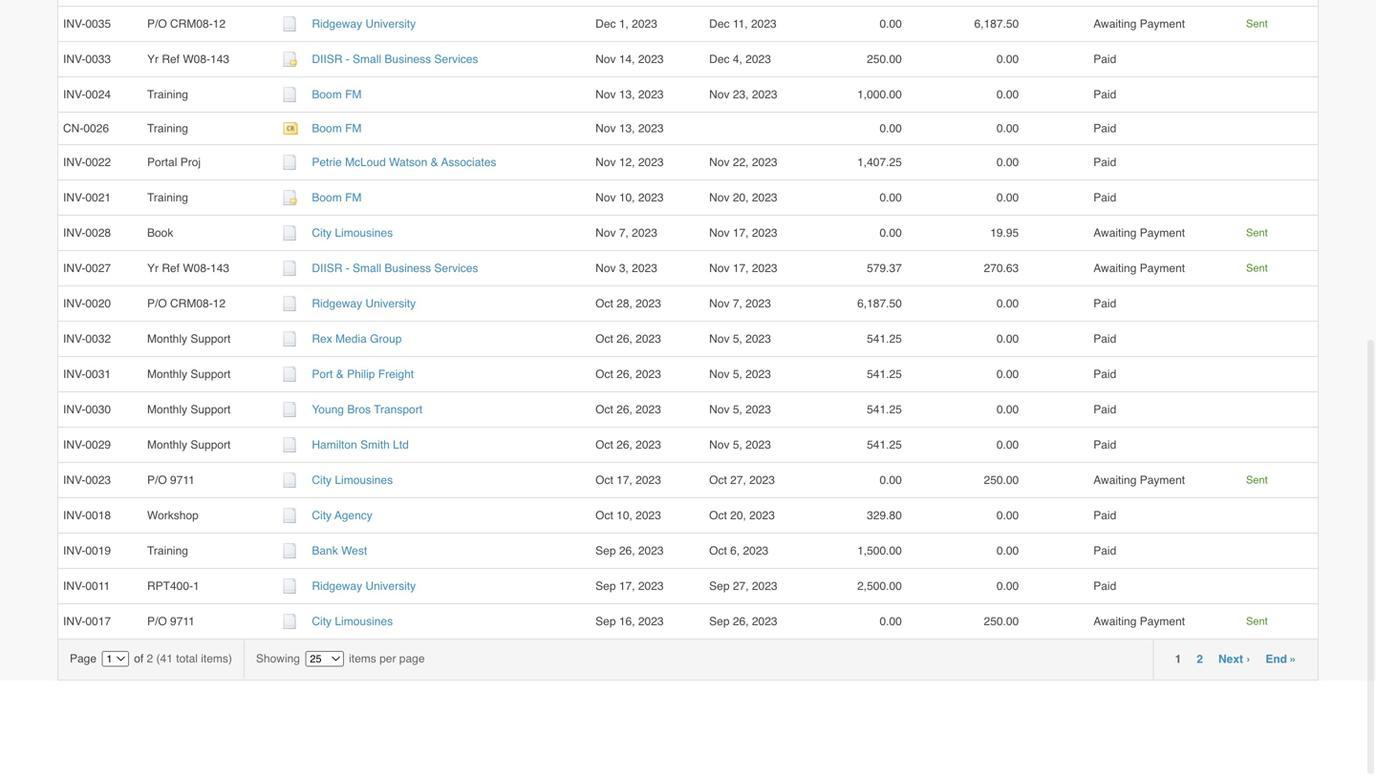 Task type: vqa. For each thing, say whether or not it's contained in the screenshot.
Archived in button
no



Task type: locate. For each thing, give the bounding box(es) containing it.
ridgeway university link
[[312, 17, 416, 30], [312, 297, 416, 311], [312, 580, 416, 593]]

5 sent from the top
[[1246, 616, 1268, 628]]

1 city limousines from the top
[[312, 226, 393, 240]]

2 city from the top
[[312, 474, 332, 487]]

4,
[[733, 52, 742, 66]]

0 vertical spatial 143
[[210, 52, 229, 66]]

0 vertical spatial 20,
[[733, 191, 749, 204]]

inv-0028
[[63, 226, 111, 240]]

3 fm from the top
[[345, 191, 362, 204]]

boom fm link for inv-0021
[[312, 191, 362, 204]]

awaiting
[[1094, 17, 1137, 30], [1094, 226, 1137, 240], [1094, 262, 1137, 275], [1094, 474, 1137, 487], [1094, 615, 1137, 629]]

0035
[[85, 17, 111, 30]]

9711 for 0017
[[170, 615, 195, 629]]

3 ridgeway university link from the top
[[312, 580, 416, 593]]

3 city limousines link from the top
[[312, 615, 393, 629]]

fm for inv-0024
[[345, 88, 362, 101]]

2 link
[[1197, 653, 1203, 667]]

2 p/o from the top
[[147, 297, 167, 311]]

1 vertical spatial &
[[336, 368, 344, 381]]

1 payment from the top
[[1140, 17, 1185, 30]]

1 13, from the top
[[619, 88, 635, 101]]

0 vertical spatial 12
[[213, 17, 226, 30]]

p/o for 0017
[[147, 615, 167, 629]]

2 boom fm from the top
[[312, 122, 362, 135]]

3 boom fm link from the top
[[312, 191, 362, 204]]

city limousines link for inv-0023
[[312, 474, 393, 487]]

1 small from the top
[[353, 52, 381, 66]]

transport
[[374, 403, 422, 417]]

limousines for sep
[[335, 615, 393, 629]]

23,
[[733, 88, 749, 101]]

0 vertical spatial small
[[353, 52, 381, 66]]

9711 up workshop at left
[[170, 474, 195, 487]]

0 vertical spatial nov 17, 2023
[[709, 226, 784, 240]]

crm08-
[[170, 17, 213, 30], [170, 297, 213, 311]]

small for nov 3, 2023
[[353, 262, 381, 275]]

1,407.25
[[857, 156, 902, 169]]

1 horizontal spatial &
[[431, 156, 438, 169]]

dec 1, 2023
[[596, 17, 657, 30]]

p/o 9711 down rpt400-
[[147, 615, 195, 629]]

boom fm for 0021
[[312, 191, 362, 204]]

inv- down inv-0020
[[63, 333, 85, 346]]

1 vertical spatial ridgeway university link
[[312, 297, 416, 311]]

2 services from the top
[[434, 262, 478, 275]]

awaiting for dec 1, 2023
[[1094, 17, 1137, 30]]

0 vertical spatial 13,
[[619, 88, 635, 101]]

sep left the 16,
[[596, 615, 616, 629]]

1 city from the top
[[312, 226, 332, 240]]

inv- for 0017
[[63, 615, 85, 629]]

2 sent from the top
[[1246, 227, 1268, 239]]

0 horizontal spatial &
[[336, 368, 344, 381]]

limousines up items
[[335, 615, 393, 629]]

2 vertical spatial 250.00
[[984, 615, 1019, 629]]

city limousines link up agency
[[312, 474, 393, 487]]

2 9711 from the top
[[170, 615, 195, 629]]

27,
[[730, 474, 746, 487], [733, 580, 749, 593]]

city limousines link for inv-0017
[[312, 615, 393, 629]]

0 horizontal spatial 7,
[[619, 226, 629, 240]]

2 nov 13, 2023 from the top
[[596, 122, 664, 135]]

1 monthly support from the top
[[147, 333, 231, 346]]

freight
[[378, 368, 414, 381]]

p/o crm08-12
[[147, 17, 226, 30], [147, 297, 226, 311]]

1 vertical spatial yr
[[147, 262, 159, 275]]

small
[[353, 52, 381, 66], [353, 262, 381, 275]]

limousines down hamilton smith ltd
[[335, 474, 393, 487]]

0 vertical spatial 7,
[[619, 226, 629, 240]]

9711
[[170, 474, 195, 487], [170, 615, 195, 629]]

inv- up inv-0011
[[63, 545, 85, 558]]

4 training from the top
[[147, 545, 188, 558]]

yr for 0033
[[147, 52, 159, 66]]

0 vertical spatial university
[[365, 17, 416, 30]]

2 vertical spatial city limousines link
[[312, 615, 393, 629]]

2 p/o 9711 from the top
[[147, 615, 195, 629]]

young
[[312, 403, 344, 417]]

3 monthly from the top
[[147, 403, 187, 417]]

1 ridgeway university from the top
[[312, 17, 416, 30]]

1 inv- from the top
[[63, 17, 85, 30]]

1 vertical spatial business
[[385, 262, 431, 275]]

1 university from the top
[[365, 17, 416, 30]]

9711 for 0023
[[170, 474, 195, 487]]

541.25 for rex media group
[[867, 333, 902, 346]]

2 awaiting payment from the top
[[1094, 226, 1185, 240]]

1 vertical spatial nov 13, 2023
[[596, 122, 664, 135]]

1 horizontal spatial 2
[[1197, 653, 1203, 667]]

sent for dec 1, 2023
[[1246, 18, 1268, 29]]

2 yr from the top
[[147, 262, 159, 275]]

w08- for inv-0027
[[183, 262, 210, 275]]

2 vertical spatial fm
[[345, 191, 362, 204]]

4 paid from the top
[[1094, 156, 1116, 169]]

2 vertical spatial ridgeway university link
[[312, 580, 416, 593]]

city left agency
[[312, 509, 332, 523]]

26, for transport
[[617, 403, 633, 417]]

inv- for 0027
[[63, 262, 85, 275]]

1 nov 5, 2023 from the top
[[709, 333, 777, 346]]

0 vertical spatial business
[[385, 52, 431, 66]]

0 vertical spatial p/o crm08-12
[[147, 17, 226, 30]]

2 paid from the top
[[1094, 88, 1116, 101]]

limousines down mcloud
[[335, 226, 393, 240]]

boom fm link for inv-0024
[[312, 88, 362, 101]]

2 12 from the top
[[213, 297, 226, 311]]

city down petrie
[[312, 226, 332, 240]]

p/o 9711 up workshop at left
[[147, 474, 195, 487]]

-
[[346, 52, 350, 66], [346, 262, 350, 275]]

1 vertical spatial city limousines
[[312, 474, 393, 487]]

1 vertical spatial 20,
[[730, 509, 746, 523]]

1 p/o 9711 from the top
[[147, 474, 195, 487]]

inv-0029
[[63, 439, 111, 452]]

monthly right 0030 at left bottom
[[147, 403, 187, 417]]

city for 0018
[[312, 509, 332, 523]]

1 boom fm from the top
[[312, 88, 362, 101]]

city limousines up items
[[312, 615, 393, 629]]

1 support from the top
[[191, 333, 231, 346]]

26, for philip
[[617, 368, 633, 381]]

27, up oct 20, 2023
[[730, 474, 746, 487]]

p/o crm08-12 down book
[[147, 297, 226, 311]]

0 vertical spatial city limousines link
[[312, 226, 393, 240]]

sep 26, 2023 down sep 27, 2023
[[709, 615, 784, 629]]

0 vertical spatial -
[[346, 52, 350, 66]]

awaiting for sep 16, 2023
[[1094, 615, 1137, 629]]

0 vertical spatial city limousines
[[312, 226, 393, 240]]

nov 12, 2023
[[596, 156, 664, 169]]

20, up 6,
[[730, 509, 746, 523]]

16 inv- from the top
[[63, 580, 85, 593]]

270.63
[[984, 262, 1019, 275]]

1 horizontal spatial 7,
[[733, 297, 742, 311]]

1 vertical spatial 27,
[[733, 580, 749, 593]]

15 inv- from the top
[[63, 545, 85, 558]]

ref for 0027
[[162, 262, 180, 275]]

12 paid from the top
[[1094, 545, 1116, 558]]

2 vertical spatial university
[[365, 580, 416, 593]]

2 5, from the top
[[733, 368, 742, 381]]

0 vertical spatial fm
[[345, 88, 362, 101]]

yr ref w08-143 down book
[[147, 262, 229, 275]]

inv- up inv-0029
[[63, 403, 85, 417]]

1 vertical spatial diisr
[[312, 262, 343, 275]]

nov 22, 2023
[[709, 156, 784, 169]]

diisr - small business services
[[312, 52, 478, 66], [312, 262, 478, 275]]

1 vertical spatial 13,
[[619, 122, 635, 135]]

oct
[[596, 297, 613, 311], [596, 333, 613, 346], [596, 368, 613, 381], [596, 403, 613, 417], [596, 439, 613, 452], [596, 474, 613, 487], [709, 474, 727, 487], [596, 509, 613, 523], [709, 509, 727, 523], [709, 545, 727, 558]]

university
[[365, 17, 416, 30], [365, 297, 416, 311], [365, 580, 416, 593]]

yr down book
[[147, 262, 159, 275]]

inv- up the inv-0019
[[63, 509, 85, 523]]

250.00 for oct 27, 2023
[[984, 474, 1019, 487]]

3 awaiting payment from the top
[[1094, 262, 1185, 275]]

1 link
[[1175, 653, 1181, 667]]

fm
[[345, 88, 362, 101], [345, 122, 362, 135], [345, 191, 362, 204]]

petrie mcloud watson & associates link
[[312, 156, 496, 169]]

dec for dec 1, 2023
[[596, 17, 616, 30]]

0018
[[85, 509, 111, 523]]

city limousines
[[312, 226, 393, 240], [312, 474, 393, 487], [312, 615, 393, 629]]

2 diisr from the top
[[312, 262, 343, 275]]

crm08- down book
[[170, 297, 213, 311]]

diisr - small business services link for nov 3, 2023
[[312, 262, 478, 275]]

dec 11, 2023
[[709, 17, 783, 30]]

ridgeway for 0020
[[312, 297, 362, 311]]

2 boom fm link from the top
[[312, 122, 362, 135]]

3 monthly support from the top
[[147, 403, 231, 417]]

1 143 from the top
[[210, 52, 229, 66]]

2 limousines from the top
[[335, 474, 393, 487]]

1 paid from the top
[[1094, 52, 1116, 66]]

training for inv-0021
[[147, 191, 188, 204]]

3 university from the top
[[365, 580, 416, 593]]

ridgeway university
[[312, 17, 416, 30], [312, 297, 416, 311], [312, 580, 416, 593]]

inv- down cn-
[[63, 156, 85, 169]]

2 boom from the top
[[312, 122, 342, 135]]

17,
[[733, 226, 749, 240], [733, 262, 749, 275], [617, 474, 633, 487], [619, 580, 635, 593]]

inv- up cn-
[[63, 88, 85, 101]]

0 vertical spatial 1
[[193, 580, 199, 593]]

city limousines link for inv-0028
[[312, 226, 393, 240]]

0032
[[85, 333, 111, 346]]

business for nov 14, 2023
[[385, 52, 431, 66]]

3 ridgeway university from the top
[[312, 580, 416, 593]]

14 inv- from the top
[[63, 509, 85, 523]]

nov 17, 2023 for nov 3, 2023
[[709, 262, 784, 275]]

0 vertical spatial &
[[431, 156, 438, 169]]

oct 26, 2023 for young bros transport
[[596, 403, 661, 417]]

inv-0033
[[63, 52, 111, 66]]

0030
[[85, 403, 111, 417]]

1 vertical spatial yr ref w08-143
[[147, 262, 229, 275]]

1 vertical spatial ref
[[162, 262, 180, 275]]

1 vertical spatial boom
[[312, 122, 342, 135]]

9711 down rpt400-1
[[170, 615, 195, 629]]

nov 20, 2023
[[709, 191, 784, 204]]

paid for 0019
[[1094, 545, 1116, 558]]

13 inv- from the top
[[63, 474, 85, 487]]

4 awaiting from the top
[[1094, 474, 1137, 487]]

0 vertical spatial diisr - small business services link
[[312, 52, 478, 66]]

0031
[[85, 368, 111, 381]]

0 vertical spatial boom fm
[[312, 88, 362, 101]]

city
[[312, 226, 332, 240], [312, 474, 332, 487], [312, 509, 332, 523], [312, 615, 332, 629]]

0 vertical spatial nov 7, 2023
[[596, 226, 657, 240]]

1 vertical spatial boom fm link
[[312, 122, 362, 135]]

0 vertical spatial 27,
[[730, 474, 746, 487]]

1 vertical spatial 9711
[[170, 615, 195, 629]]

2 diisr - small business services link from the top
[[312, 262, 478, 275]]

yr right 0033
[[147, 52, 159, 66]]

dec left 11,
[[709, 17, 730, 30]]

items
[[349, 653, 376, 666]]

4 p/o from the top
[[147, 615, 167, 629]]

monthly support for inv-0032
[[147, 333, 231, 346]]

sep 16, 2023
[[596, 615, 664, 629]]

329.80
[[867, 509, 902, 523]]

0 vertical spatial diisr
[[312, 52, 343, 66]]

inv- down inv-0011
[[63, 615, 85, 629]]

3 ridgeway from the top
[[312, 580, 362, 593]]

monthly support for inv-0030
[[147, 403, 231, 417]]

2
[[147, 653, 153, 666], [1197, 653, 1203, 667]]

nov 10, 2023
[[596, 191, 664, 204]]

city limousines link up items
[[312, 615, 393, 629]]

rex
[[312, 333, 332, 346]]

p/o crm08-12 right 0035
[[147, 17, 226, 30]]

diisr - small business services link for nov 14, 2023
[[312, 52, 478, 66]]

1 vertical spatial 1
[[1175, 653, 1181, 667]]

inv- down inv-0021
[[63, 226, 85, 240]]

3 nov 5, 2023 from the top
[[709, 403, 777, 417]]

1 12 from the top
[[213, 17, 226, 30]]

2 vertical spatial boom fm
[[312, 191, 362, 204]]

1 ridgeway from the top
[[312, 17, 362, 30]]

dec left 4,
[[709, 52, 730, 66]]

p/o 9711 for inv-0023
[[147, 474, 195, 487]]

2 monthly from the top
[[147, 368, 187, 381]]

next ›
[[1218, 653, 1250, 667]]

services
[[434, 52, 478, 66], [434, 262, 478, 275]]

4 city from the top
[[312, 615, 332, 629]]

ref for 0033
[[162, 52, 180, 66]]

541.25 for hamilton smith ltd
[[867, 439, 902, 452]]

city down "bank"
[[312, 615, 332, 629]]

12 for inv-0035
[[213, 17, 226, 30]]

2 ridgeway university link from the top
[[312, 297, 416, 311]]

monthly right 0031
[[147, 368, 187, 381]]

inv- up inv-0033
[[63, 17, 85, 30]]

nov 13, 2023
[[596, 88, 664, 101], [596, 122, 664, 135]]

1 diisr - small business services link from the top
[[312, 52, 478, 66]]

0 vertical spatial ref
[[162, 52, 180, 66]]

ref right 0033
[[162, 52, 180, 66]]

0 vertical spatial ridgeway university
[[312, 17, 416, 30]]

1 vertical spatial limousines
[[335, 474, 393, 487]]

20, down 22,
[[733, 191, 749, 204]]

oct 26, 2023
[[596, 333, 661, 346], [596, 368, 661, 381], [596, 403, 661, 417], [596, 439, 661, 452]]

10 paid from the top
[[1094, 439, 1116, 452]]

w08- for inv-0033
[[183, 52, 210, 66]]

monthly
[[147, 333, 187, 346], [147, 368, 187, 381], [147, 403, 187, 417], [147, 439, 187, 452]]

143 for inv-0033
[[210, 52, 229, 66]]

showing
[[256, 653, 303, 666]]

yr ref w08-143 for inv-0033
[[147, 52, 229, 66]]

watson
[[389, 156, 428, 169]]

0 vertical spatial 9711
[[170, 474, 195, 487]]

9 paid from the top
[[1094, 403, 1116, 417]]

oct 28, 2023
[[596, 297, 661, 311]]

1 sent from the top
[[1246, 18, 1268, 29]]

143 for inv-0027
[[210, 262, 229, 275]]

monthly right 0032 at left
[[147, 333, 187, 346]]

oct 26, 2023 for port & philip freight
[[596, 368, 661, 381]]

5 inv- from the top
[[63, 191, 85, 204]]

1 up total
[[193, 580, 199, 593]]

2 nov 5, 2023 from the top
[[709, 368, 777, 381]]

2 ridgeway from the top
[[312, 297, 362, 311]]

1 boom fm link from the top
[[312, 88, 362, 101]]

2 city limousines link from the top
[[312, 474, 393, 487]]

nov 5, 2023
[[709, 333, 777, 346], [709, 368, 777, 381], [709, 403, 777, 417], [709, 439, 777, 452]]

2 crm08- from the top
[[170, 297, 213, 311]]

26,
[[617, 333, 633, 346], [617, 368, 633, 381], [617, 403, 633, 417], [617, 439, 633, 452], [619, 545, 635, 558], [733, 615, 749, 629]]

portal proj
[[147, 156, 201, 169]]

p/o right 0020
[[147, 297, 167, 311]]

1 yr ref w08-143 from the top
[[147, 52, 229, 66]]

nov 7, 2023
[[596, 226, 657, 240], [709, 297, 777, 311]]

inv-0027
[[63, 262, 111, 275]]

paid for 0031
[[1094, 368, 1116, 381]]

limousines
[[335, 226, 393, 240], [335, 474, 393, 487], [335, 615, 393, 629]]

diisr for 0027
[[312, 262, 343, 275]]

2 training from the top
[[147, 122, 188, 135]]

p/o crm08-12 for inv-0035
[[147, 17, 226, 30]]

2 vertical spatial limousines
[[335, 615, 393, 629]]

oct 26, 2023 for hamilton smith ltd
[[596, 439, 661, 452]]

5 payment from the top
[[1140, 615, 1185, 629]]

petrie mcloud watson & associates
[[312, 156, 496, 169]]

business for nov 3, 2023
[[385, 262, 431, 275]]

city limousines down mcloud
[[312, 226, 393, 240]]

nov 13, 2023 down nov 14, 2023
[[596, 88, 664, 101]]

inv- up inv-0032
[[63, 297, 85, 311]]

sep up sep 16, 2023
[[596, 580, 616, 593]]

sep for oct 6, 2023
[[596, 545, 616, 558]]

2 vertical spatial city limousines
[[312, 615, 393, 629]]

10, down oct 17, 2023
[[617, 509, 633, 523]]

0 vertical spatial limousines
[[335, 226, 393, 240]]

p/o right 0035
[[147, 17, 167, 30]]

boom for 0021
[[312, 191, 342, 204]]

4 monthly support from the top
[[147, 439, 231, 452]]

inv- down inv-0035
[[63, 52, 85, 66]]

0 vertical spatial ridgeway university link
[[312, 17, 416, 30]]

0 vertical spatial yr ref w08-143
[[147, 52, 229, 66]]

2 right 1 link
[[1197, 653, 1203, 667]]

per
[[380, 653, 396, 666]]

1 vertical spatial sep 26, 2023
[[709, 615, 784, 629]]

2 support from the top
[[191, 368, 231, 381]]

dec for dec 4, 2023
[[709, 52, 730, 66]]

0033
[[85, 52, 111, 66]]

port & philip freight link
[[312, 368, 414, 381]]

city down hamilton
[[312, 474, 332, 487]]

2 monthly support from the top
[[147, 368, 231, 381]]

boom for 0026
[[312, 122, 342, 135]]

250.00 for sep 26, 2023
[[984, 615, 1019, 629]]

monthly support right 0032 at left
[[147, 333, 231, 346]]

0 horizontal spatial sep 26, 2023
[[596, 545, 664, 558]]

monthly support up workshop at left
[[147, 439, 231, 452]]

0 vertical spatial yr
[[147, 52, 159, 66]]

4 awaiting payment from the top
[[1094, 474, 1185, 487]]

0021
[[85, 191, 111, 204]]

monthly support right 0030 at left bottom
[[147, 403, 231, 417]]

1 vertical spatial city limousines link
[[312, 474, 393, 487]]

& right 'watson'
[[431, 156, 438, 169]]

10, down 12,
[[619, 191, 635, 204]]

dec
[[596, 17, 616, 30], [709, 17, 730, 30], [709, 52, 730, 66]]

3 5, from the top
[[733, 403, 742, 417]]

2 vertical spatial boom fm link
[[312, 191, 362, 204]]

inv-0020
[[63, 297, 111, 311]]

ridgeway for 0035
[[312, 17, 362, 30]]

2 university from the top
[[365, 297, 416, 311]]

5, for hamilton smith ltd
[[733, 439, 742, 452]]

city limousines link down mcloud
[[312, 226, 393, 240]]

inv- up inv-0020
[[63, 262, 85, 275]]

monthly support right 0031
[[147, 368, 231, 381]]

1 crm08- from the top
[[170, 17, 213, 30]]

1 city limousines link from the top
[[312, 226, 393, 240]]

3 p/o from the top
[[147, 474, 167, 487]]

2 nov 17, 2023 from the top
[[709, 262, 784, 275]]

2 city limousines from the top
[[312, 474, 393, 487]]

p/o up workshop at left
[[147, 474, 167, 487]]

crm08- right 0035
[[170, 17, 213, 30]]

1 vertical spatial services
[[434, 262, 478, 275]]

0 vertical spatial crm08-
[[170, 17, 213, 30]]

1 vertical spatial diisr - small business services link
[[312, 262, 478, 275]]

1 nov 17, 2023 from the top
[[709, 226, 784, 240]]

2 13, from the top
[[619, 122, 635, 135]]

ridgeway
[[312, 17, 362, 30], [312, 297, 362, 311], [312, 580, 362, 593]]

support for 0030
[[191, 403, 231, 417]]

business
[[385, 52, 431, 66], [385, 262, 431, 275]]

yr for 0027
[[147, 262, 159, 275]]

13, down 14,
[[619, 88, 635, 101]]

4 monthly from the top
[[147, 439, 187, 452]]

city limousines up agency
[[312, 474, 393, 487]]

sep for sep 26, 2023
[[596, 615, 616, 629]]

1 vertical spatial university
[[365, 297, 416, 311]]

2 vertical spatial ridgeway university
[[312, 580, 416, 593]]

monthly for 0031
[[147, 368, 187, 381]]

oct for ridgeway university
[[596, 297, 613, 311]]

2 vertical spatial ridgeway
[[312, 580, 362, 593]]

inv- up 'inv-0017'
[[63, 580, 85, 593]]

awaiting payment for oct 17, 2023
[[1094, 474, 1185, 487]]

1 vertical spatial p/o 9711
[[147, 615, 195, 629]]

inv- down inv-0029
[[63, 474, 85, 487]]

training for cn-0026
[[147, 122, 188, 135]]

4 5, from the top
[[733, 439, 742, 452]]

oct 20, 2023
[[709, 509, 781, 523]]

7 inv- from the top
[[63, 262, 85, 275]]

1 vertical spatial boom fm
[[312, 122, 362, 135]]

1 awaiting payment from the top
[[1094, 17, 1185, 30]]

1 vertical spatial p/o crm08-12
[[147, 297, 226, 311]]

2 inv- from the top
[[63, 52, 85, 66]]

1 vertical spatial 12
[[213, 297, 226, 311]]

ref down book
[[162, 262, 180, 275]]

1 horizontal spatial 1
[[1175, 653, 1181, 667]]

0023
[[85, 474, 111, 487]]

dec left 1,
[[596, 17, 616, 30]]

1 left 2 link
[[1175, 653, 1181, 667]]

& right port
[[336, 368, 344, 381]]

ridgeway university for oct 28, 2023
[[312, 297, 416, 311]]

1 business from the top
[[385, 52, 431, 66]]

ridgeway university for sep 17, 2023
[[312, 580, 416, 593]]

inv- for 0023
[[63, 474, 85, 487]]

0 vertical spatial 6,187.50
[[974, 17, 1019, 30]]

0 horizontal spatial 2
[[147, 653, 153, 666]]

paid
[[1094, 52, 1116, 66], [1094, 88, 1116, 101], [1094, 122, 1116, 135], [1094, 156, 1116, 169], [1094, 191, 1116, 204], [1094, 297, 1116, 311], [1094, 333, 1116, 346], [1094, 368, 1116, 381], [1094, 403, 1116, 417], [1094, 439, 1116, 452], [1094, 509, 1116, 523], [1094, 545, 1116, 558], [1094, 580, 1116, 593]]

1 vertical spatial 10,
[[617, 509, 633, 523]]

sep down oct 10, 2023
[[596, 545, 616, 558]]

2 143 from the top
[[210, 262, 229, 275]]

oct for port & philip freight
[[596, 368, 613, 381]]

1 vertical spatial 6,187.50
[[857, 297, 902, 311]]

7 paid from the top
[[1094, 333, 1116, 346]]

p/o up (
[[147, 615, 167, 629]]

1 horizontal spatial nov 7, 2023
[[709, 297, 777, 311]]

1 vertical spatial ridgeway university
[[312, 297, 416, 311]]

7,
[[619, 226, 629, 240], [733, 297, 742, 311]]

0 horizontal spatial 6,187.50
[[857, 297, 902, 311]]

nov 14, 2023
[[596, 52, 664, 66]]

0 vertical spatial boom
[[312, 88, 342, 101]]

28,
[[617, 297, 633, 311]]

inv- down inv-0030
[[63, 439, 85, 452]]

1 vertical spatial nov 17, 2023
[[709, 262, 784, 275]]

inv- up inv-0030
[[63, 368, 85, 381]]

0 vertical spatial 10,
[[619, 191, 635, 204]]

1 vertical spatial crm08-
[[170, 297, 213, 311]]

0 vertical spatial services
[[434, 52, 478, 66]]

inv- up inv-0028
[[63, 191, 85, 204]]

0 vertical spatial 250.00
[[867, 52, 902, 66]]

yr ref w08-143 right 0033
[[147, 52, 229, 66]]

0 vertical spatial nov 13, 2023
[[596, 88, 664, 101]]

13, up 12,
[[619, 122, 635, 135]]

boom for 0024
[[312, 88, 342, 101]]

payment
[[1140, 17, 1185, 30], [1140, 226, 1185, 240], [1140, 262, 1185, 275], [1140, 474, 1185, 487], [1140, 615, 1185, 629]]

11 paid from the top
[[1094, 509, 1116, 523]]

1 w08- from the top
[[183, 52, 210, 66]]

sep 26, 2023 up sep 17, 2023
[[596, 545, 664, 558]]

nov 13, 2023 up nov 12, 2023
[[596, 122, 664, 135]]

city limousines link
[[312, 226, 393, 240], [312, 474, 393, 487], [312, 615, 393, 629]]

awaiting payment for dec 1, 2023
[[1094, 17, 1185, 30]]

0 horizontal spatial nov 7, 2023
[[596, 226, 657, 240]]

training
[[147, 88, 188, 101], [147, 122, 188, 135], [147, 191, 188, 204], [147, 545, 188, 558]]

0 vertical spatial diisr - small business services
[[312, 52, 478, 66]]

3 city from the top
[[312, 509, 332, 523]]

paid for 0029
[[1094, 439, 1116, 452]]

paid for 0024
[[1094, 88, 1116, 101]]

inv- for 0019
[[63, 545, 85, 558]]

1 vertical spatial 143
[[210, 262, 229, 275]]

paid for 0030
[[1094, 403, 1116, 417]]

diisr
[[312, 52, 343, 66], [312, 262, 343, 275]]

1 vertical spatial -
[[346, 262, 350, 275]]

27, down oct 6, 2023
[[733, 580, 749, 593]]

1,500.00
[[857, 545, 902, 558]]

2 business from the top
[[385, 262, 431, 275]]

training for inv-0024
[[147, 88, 188, 101]]

1 vertical spatial w08-
[[183, 262, 210, 275]]

p/o
[[147, 17, 167, 30], [147, 297, 167, 311], [147, 474, 167, 487], [147, 615, 167, 629]]

2 vertical spatial boom
[[312, 191, 342, 204]]

0 vertical spatial w08-
[[183, 52, 210, 66]]

1 p/o crm08-12 from the top
[[147, 17, 226, 30]]

2 left (
[[147, 653, 153, 666]]

monthly right 0029
[[147, 439, 187, 452]]

nov 3, 2023
[[596, 262, 657, 275]]

2 small from the top
[[353, 262, 381, 275]]

3 paid from the top
[[1094, 122, 1116, 135]]

0 horizontal spatial 1
[[193, 580, 199, 593]]



Task type: describe. For each thing, give the bounding box(es) containing it.
14,
[[619, 52, 635, 66]]

workshop
[[147, 509, 199, 523]]

27, for sep
[[733, 580, 749, 593]]

payment for dec 1, 2023
[[1140, 17, 1185, 30]]

20, for nov
[[733, 191, 749, 204]]

ridgeway university for dec 1, 2023
[[312, 17, 416, 30]]

young bros transport
[[312, 403, 422, 417]]

paid for 0033
[[1094, 52, 1116, 66]]

nov 5, 2023 for port & philip freight
[[709, 368, 777, 381]]

inv-0032
[[63, 333, 111, 346]]

sep down oct 6, 2023
[[709, 580, 730, 593]]

crm08- for 0035
[[170, 17, 213, 30]]

p/o 9711 for inv-0017
[[147, 615, 195, 629]]

port
[[312, 368, 333, 381]]

5, for rex media group
[[733, 333, 742, 346]]

20, for oct
[[730, 509, 746, 523]]

paid for 0021
[[1094, 191, 1116, 204]]

541.25 for young bros transport
[[867, 403, 902, 417]]

0017
[[85, 615, 111, 629]]

monthly for 0032
[[147, 333, 187, 346]]

1,000.00
[[857, 88, 902, 101]]

6,
[[730, 545, 740, 558]]

page
[[399, 653, 425, 666]]

bank
[[312, 545, 338, 558]]

university for dec
[[365, 17, 416, 30]]

inv- for 0020
[[63, 297, 85, 311]]

inv-0030
[[63, 403, 111, 417]]

west
[[341, 545, 367, 558]]

sep 17, 2023
[[596, 580, 664, 593]]

services for nov 14, 2023
[[434, 52, 478, 66]]

0028
[[85, 226, 111, 240]]

bank west link
[[312, 545, 367, 558]]

- for inv-0027
[[346, 262, 350, 275]]

sep 27, 2023
[[709, 580, 784, 593]]

oct for hamilton smith ltd
[[596, 439, 613, 452]]

oct 17, 2023
[[596, 474, 661, 487]]

sent for nov 3, 2023
[[1246, 262, 1268, 274]]

hamilton
[[312, 439, 357, 452]]

inv-0022
[[63, 156, 111, 169]]

associates
[[441, 156, 496, 169]]

monthly support for inv-0031
[[147, 368, 231, 381]]

inv- for 0031
[[63, 368, 85, 381]]

city limousines for 0028
[[312, 226, 393, 240]]

3,
[[619, 262, 629, 275]]

dec 4, 2023
[[709, 52, 777, 66]]

port & philip freight
[[312, 368, 414, 381]]

0011
[[85, 580, 110, 593]]

rpt400-
[[147, 580, 193, 593]]

crm08- for 0020
[[170, 297, 213, 311]]

1 horizontal spatial 6,187.50
[[974, 17, 1019, 30]]

smith
[[360, 439, 390, 452]]

of
[[134, 653, 144, 666]]

awaiting for nov 3, 2023
[[1094, 262, 1137, 275]]

inv- for 0011
[[63, 580, 85, 593]]

support for 0031
[[191, 368, 231, 381]]

limousines for nov
[[335, 226, 393, 240]]

rpt400-1
[[147, 580, 199, 593]]

young bros transport link
[[312, 403, 422, 417]]

boom fm for 0026
[[312, 122, 362, 135]]

rex media group
[[312, 333, 402, 346]]

1 vertical spatial nov 7, 2023
[[709, 297, 777, 311]]

ltd
[[393, 439, 409, 452]]

inv- for 0032
[[63, 333, 85, 346]]

26, for group
[[617, 333, 633, 346]]

inv- for 0029
[[63, 439, 85, 452]]

university for sep
[[365, 580, 416, 593]]

0019
[[85, 545, 111, 558]]

page
[[70, 653, 100, 666]]

payment for nov 3, 2023
[[1140, 262, 1185, 275]]

next › link
[[1218, 653, 1250, 667]]

0026
[[83, 122, 109, 135]]

bros
[[347, 403, 371, 417]]

city limousines for 0017
[[312, 615, 393, 629]]

training for inv-0019
[[147, 545, 188, 558]]

city for 0028
[[312, 226, 332, 240]]

inv-0017
[[63, 615, 111, 629]]

11,
[[733, 17, 748, 30]]

inv- for 0024
[[63, 88, 85, 101]]

city for 0017
[[312, 615, 332, 629]]

0020
[[85, 297, 111, 311]]

oct 10, 2023
[[596, 509, 661, 523]]

oct 6, 2023
[[709, 545, 775, 558]]

end »
[[1266, 653, 1297, 667]]

payment for oct 17, 2023
[[1140, 474, 1185, 487]]

city for 0023
[[312, 474, 332, 487]]

inv-0018
[[63, 509, 111, 523]]

2,500.00
[[857, 580, 902, 593]]

1 2 from the left
[[147, 653, 153, 666]]

nov 5, 2023 for rex media group
[[709, 333, 777, 346]]

items per page
[[346, 653, 425, 666]]

p/o for 0020
[[147, 297, 167, 311]]

group
[[370, 333, 402, 346]]

oct for young bros transport
[[596, 403, 613, 417]]

sep down sep 27, 2023
[[709, 615, 730, 629]]

oct for rex media group
[[596, 333, 613, 346]]

support for 0029
[[191, 439, 231, 452]]

inv- for 0022
[[63, 156, 85, 169]]

fm for inv-0021
[[345, 191, 362, 204]]

0 vertical spatial sep 26, 2023
[[596, 545, 664, 558]]

rex media group link
[[312, 333, 402, 346]]

portal
[[147, 156, 177, 169]]

oct for city limousines
[[596, 474, 613, 487]]

41
[[160, 653, 173, 666]]

cn-0026
[[63, 122, 109, 135]]

12,
[[619, 156, 635, 169]]

ridgeway university link for sep 17, 2023
[[312, 580, 416, 593]]

1 horizontal spatial sep 26, 2023
[[709, 615, 784, 629]]

10, for nov
[[619, 191, 635, 204]]

hamilton smith ltd
[[312, 439, 409, 452]]

sent for nov 7, 2023
[[1246, 227, 1268, 239]]

13, for 0.00
[[619, 122, 635, 135]]

diisr for 0033
[[312, 52, 343, 66]]

media
[[335, 333, 367, 346]]

inv- for 0035
[[63, 17, 85, 30]]

p/o crm08-12 for inv-0020
[[147, 297, 226, 311]]

nov 5, 2023 for young bros transport
[[709, 403, 777, 417]]

inv-0031
[[63, 368, 111, 381]]

sent for sep 16, 2023
[[1246, 616, 1268, 628]]

paid for 0032
[[1094, 333, 1116, 346]]

ridgeway university link for dec 1, 2023
[[312, 17, 416, 30]]

paid for 0020
[[1094, 297, 1116, 311]]

hamilton smith ltd link
[[312, 439, 409, 452]]

philip
[[347, 368, 375, 381]]

support for 0032
[[191, 333, 231, 346]]

inv- for 0028
[[63, 226, 85, 240]]

inv-0035
[[63, 17, 111, 30]]

inv-0023
[[63, 474, 111, 487]]

awaiting payment for sep 16, 2023
[[1094, 615, 1185, 629]]

diisr - small business services for nov 14, 2023
[[312, 52, 478, 66]]

awaiting for oct 17, 2023
[[1094, 474, 1137, 487]]

1,
[[619, 17, 629, 30]]

services for nov 3, 2023
[[434, 262, 478, 275]]

(
[[156, 653, 160, 666]]

19.95
[[990, 226, 1019, 240]]

nov 23, 2023
[[709, 88, 784, 101]]

inv- for 0021
[[63, 191, 85, 204]]

0027
[[85, 262, 111, 275]]

ridgeway university link for oct 28, 2023
[[312, 297, 416, 311]]

1 vertical spatial 7,
[[733, 297, 742, 311]]

inv-0019
[[63, 545, 111, 558]]

agency
[[335, 509, 372, 523]]

nov 5, 2023 for hamilton smith ltd
[[709, 439, 777, 452]]

0024
[[85, 88, 111, 101]]

paid for 0022
[[1094, 156, 1116, 169]]

5, for young bros transport
[[733, 403, 742, 417]]

mcloud
[[345, 156, 386, 169]]

0029
[[85, 439, 111, 452]]

oct 27, 2023
[[709, 474, 781, 487]]

541.25 for port & philip freight
[[867, 368, 902, 381]]

sent for oct 17, 2023
[[1246, 475, 1268, 486]]

2 2 from the left
[[1197, 653, 1203, 667]]

end » link
[[1266, 653, 1297, 667]]

inv- for 0033
[[63, 52, 85, 66]]

of 2 ( 41 total items)
[[131, 653, 232, 666]]

city agency link
[[312, 509, 372, 523]]

bank west
[[312, 545, 367, 558]]



